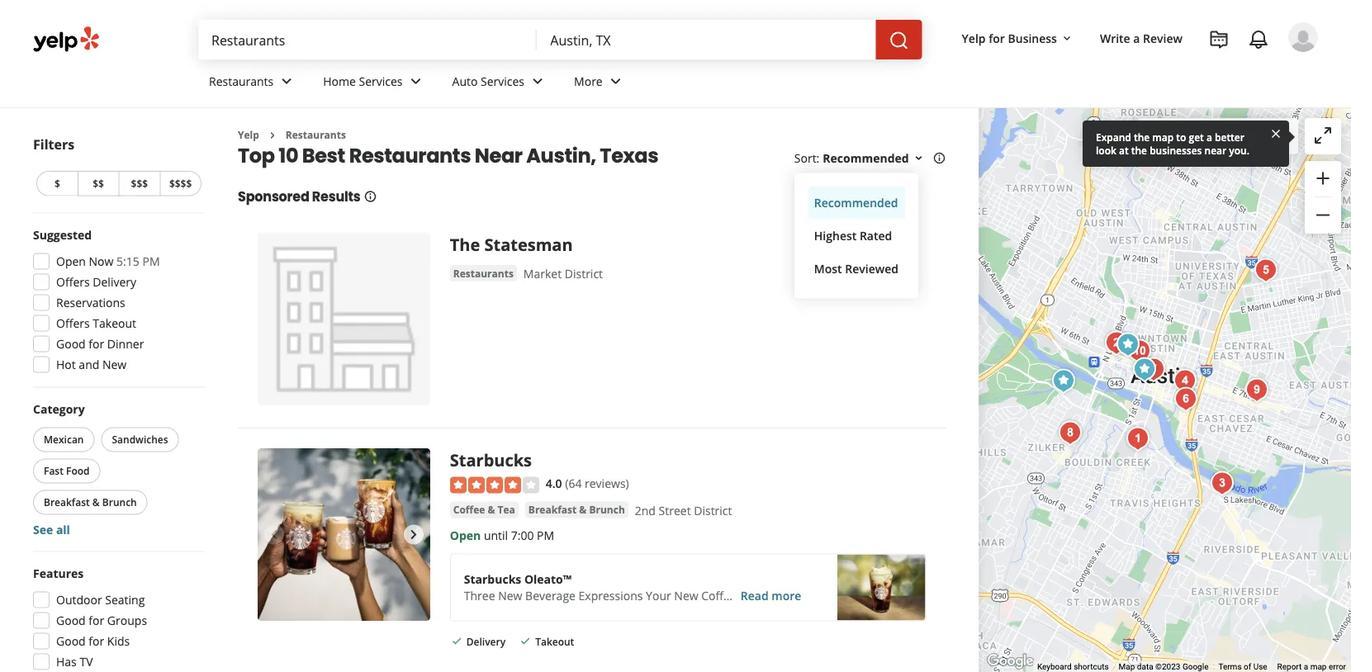Task type: describe. For each thing, give the bounding box(es) containing it.
1618 asian fusion image
[[1206, 467, 1239, 500]]

16 checkmark v2 image
[[450, 635, 463, 648]]

market
[[524, 266, 562, 282]]

review
[[1143, 30, 1183, 46]]

good for good for kids
[[56, 634, 86, 649]]

open until 7:00 pm
[[450, 528, 554, 544]]

groups
[[107, 613, 147, 629]]

projects image
[[1209, 30, 1229, 50]]

businesses
[[1150, 143, 1202, 157]]

report
[[1277, 662, 1302, 672]]

oleato™
[[524, 572, 572, 587]]

highest
[[814, 228, 857, 244]]

map
[[1119, 662, 1135, 672]]

better
[[1215, 130, 1245, 144]]

offers delivery
[[56, 274, 136, 290]]

most reviewed
[[814, 261, 899, 277]]

$$$
[[131, 177, 148, 190]]

brunch for left breakfast & brunch button
[[102, 496, 137, 509]]

none field near
[[550, 31, 863, 49]]

moves
[[1253, 129, 1289, 144]]

good for groups
[[56, 613, 147, 629]]

the statesman
[[450, 233, 573, 256]]

search
[[1171, 129, 1208, 144]]

error
[[1329, 662, 1346, 672]]

business categories element
[[196, 59, 1318, 107]]

16 checkmark v2 image
[[519, 635, 532, 648]]

terms
[[1219, 662, 1242, 672]]

Near text field
[[550, 31, 863, 49]]

& for left breakfast & brunch button
[[92, 496, 100, 509]]

anthem image
[[1169, 383, 1202, 416]]

a for write
[[1133, 30, 1140, 46]]

aba - austin image
[[1122, 422, 1155, 456]]

expressions
[[579, 588, 643, 604]]

map for moves
[[1226, 129, 1250, 144]]

previous image
[[264, 525, 284, 545]]

services for auto services
[[481, 73, 525, 89]]

fast food button
[[33, 459, 100, 484]]

home
[[323, 73, 356, 89]]

google
[[1183, 662, 1209, 672]]

until
[[484, 528, 508, 544]]

for for dinner
[[89, 336, 104, 352]]

good for good for groups
[[56, 613, 86, 629]]

brunch for the rightmost breakfast & brunch button
[[589, 503, 625, 517]]

home services
[[323, 73, 403, 89]]

a inside expand the map to get a better look at the businesses near you.
[[1207, 130, 1212, 144]]

seating
[[105, 592, 145, 608]]

24 chevron down v2 image for more
[[606, 71, 626, 91]]

2nd street district
[[635, 503, 732, 518]]

a for report
[[1304, 662, 1308, 672]]

restaurants right 16 chevron right v2 image
[[286, 128, 346, 142]]

sponsored results
[[238, 187, 361, 206]]

mexican
[[44, 433, 84, 446]]

& for the rightmost breakfast & brunch button
[[579, 503, 587, 517]]

2 vertical spatial restaurants link
[[450, 265, 517, 282]]

offers for offers takeout
[[56, 316, 90, 331]]

mexican button
[[33, 427, 95, 452]]

breakfast for left breakfast & brunch button
[[44, 496, 90, 509]]

data
[[1137, 662, 1154, 672]]

auto services link
[[439, 59, 561, 107]]

most
[[814, 261, 842, 277]]

report a map error link
[[1277, 662, 1346, 672]]

good for kids
[[56, 634, 130, 649]]

tea
[[498, 503, 515, 517]]

dinner
[[107, 336, 144, 352]]

most reviewed button
[[808, 252, 905, 285]]

$ button
[[36, 171, 77, 196]]

tenten image
[[1123, 335, 1156, 368]]

has tv
[[56, 654, 93, 670]]

2 horizontal spatial new
[[674, 588, 698, 604]]

open now 5:15 pm
[[56, 254, 160, 269]]

2nd
[[635, 503, 656, 518]]

see all button
[[33, 522, 70, 538]]

reservations
[[56, 295, 125, 311]]

$$$ button
[[119, 171, 160, 196]]

map for error
[[1311, 662, 1327, 672]]

fast food
[[44, 464, 90, 478]]

more
[[772, 588, 801, 604]]

$$$$
[[169, 177, 192, 190]]

16 info v2 image
[[364, 190, 377, 203]]

see
[[33, 522, 53, 538]]

16 chevron down v2 image
[[1060, 32, 1074, 45]]

write a review
[[1100, 30, 1183, 46]]

red ash image
[[1137, 353, 1170, 386]]

pm for filters
[[142, 254, 160, 269]]

16 chevron down v2 image
[[912, 152, 926, 165]]

sandwiches
[[112, 433, 168, 446]]

at
[[1119, 143, 1129, 157]]

fast
[[44, 464, 64, 478]]

starbucks image
[[1128, 353, 1161, 386]]

expand the map to get a better look at the businesses near you. tooltip
[[1083, 121, 1289, 167]]

kids
[[107, 634, 130, 649]]

zoom out image
[[1313, 205, 1333, 225]]

as
[[1211, 129, 1223, 144]]

near
[[1205, 143, 1227, 157]]

24 chevron down v2 image for home services
[[406, 71, 426, 91]]

austin,
[[526, 142, 596, 169]]

recommended for recommended dropdown button
[[823, 150, 909, 166]]

yelp link
[[238, 128, 259, 142]]

offers for offers delivery
[[56, 274, 90, 290]]

the statesman link
[[450, 233, 573, 256]]

recommended for recommended button
[[814, 195, 898, 211]]

shortcuts
[[1074, 662, 1109, 672]]

map for to
[[1152, 130, 1174, 144]]

1 vertical spatial delivery
[[466, 635, 506, 648]]

outdoor
[[56, 592, 102, 608]]

the statesman image
[[1112, 328, 1145, 361]]

services for home services
[[359, 73, 403, 89]]

new inside group
[[102, 357, 127, 373]]

(64
[[565, 476, 582, 492]]

expand
[[1096, 130, 1131, 144]]

notifications image
[[1249, 30, 1269, 50]]

keyboard shortcuts button
[[1037, 661, 1109, 672]]

expand map image
[[1313, 125, 1333, 145]]

suggested
[[33, 227, 92, 243]]

sandwiches button
[[101, 427, 179, 452]]

0 vertical spatial district
[[565, 266, 603, 282]]

7:00
[[511, 528, 534, 544]]

0 vertical spatial takeout
[[93, 316, 136, 331]]

sort:
[[794, 150, 820, 166]]



Task type: locate. For each thing, give the bounding box(es) containing it.
1 horizontal spatial new
[[498, 588, 522, 604]]

yelp for yelp for business
[[962, 30, 986, 46]]

read more
[[741, 588, 801, 604]]

highest rated
[[814, 228, 892, 244]]

more
[[574, 73, 603, 89]]

coffee left 'read'
[[701, 588, 737, 604]]

starbucks
[[450, 449, 532, 471], [464, 572, 521, 587]]

1 horizontal spatial 24 chevron down v2 image
[[606, 71, 626, 91]]

recommended
[[823, 150, 909, 166], [814, 195, 898, 211]]

sponsored
[[238, 187, 309, 206]]

none field up home services
[[211, 31, 524, 49]]

restaurants link right 16 chevron right v2 image
[[286, 128, 346, 142]]

three
[[464, 588, 495, 604]]

1 horizontal spatial district
[[694, 503, 732, 518]]

qi austin image
[[1100, 327, 1133, 360]]

report a map error
[[1277, 662, 1346, 672]]

open for sponsored results
[[450, 528, 481, 544]]

new right the your
[[674, 588, 698, 604]]

1 horizontal spatial yelp
[[962, 30, 986, 46]]

brunch down sandwiches button at the left
[[102, 496, 137, 509]]

1 vertical spatial offers
[[56, 316, 90, 331]]

salty sow image
[[1250, 254, 1283, 287]]

1 good from the top
[[56, 336, 86, 352]]

keyboard shortcuts
[[1037, 662, 1109, 672]]

expand the map to get a better look at the businesses near you.
[[1096, 130, 1250, 157]]

restaurants link up 'yelp' link
[[196, 59, 310, 107]]

user actions element
[[949, 21, 1341, 122]]

district right street
[[694, 503, 732, 518]]

services inside the auto services link
[[481, 73, 525, 89]]

keyboard
[[1037, 662, 1072, 672]]

None field
[[211, 31, 524, 49], [550, 31, 863, 49]]

terms of use
[[1219, 662, 1268, 672]]

business
[[1008, 30, 1057, 46]]

now
[[89, 254, 114, 269]]

recommended inside button
[[814, 195, 898, 211]]

starbucks for starbucks
[[450, 449, 532, 471]]

breakfast & brunch down the (64
[[528, 503, 625, 517]]

2 good from the top
[[56, 613, 86, 629]]

16 chevron right v2 image
[[266, 129, 279, 142]]

restaurants up 'yelp' link
[[209, 73, 274, 89]]

all
[[56, 522, 70, 538]]

2 offers from the top
[[56, 316, 90, 331]]

services right home
[[359, 73, 403, 89]]

0 vertical spatial offers
[[56, 274, 90, 290]]

get
[[1189, 130, 1204, 144]]

category
[[33, 401, 85, 417]]

Find text field
[[211, 31, 524, 49]]

& left tea
[[488, 503, 495, 517]]

open for filters
[[56, 254, 86, 269]]

1 horizontal spatial takeout
[[535, 635, 574, 648]]

brunch down reviews)
[[589, 503, 625, 517]]

your
[[646, 588, 671, 604]]

takeout right 16 checkmark v2 icon
[[535, 635, 574, 648]]

yelp left business on the top right of the page
[[962, 30, 986, 46]]

good down outdoor
[[56, 613, 86, 629]]

24 chevron down v2 image right more
[[606, 71, 626, 91]]

24 chevron down v2 image right auto services
[[528, 71, 548, 91]]

1 horizontal spatial a
[[1207, 130, 1212, 144]]

tv
[[80, 654, 93, 670]]

google image
[[983, 651, 1038, 672]]

for
[[989, 30, 1005, 46], [89, 336, 104, 352], [89, 613, 104, 629], [89, 634, 104, 649]]

restaurants inside button
[[453, 266, 514, 280]]

home services link
[[310, 59, 439, 107]]

1 horizontal spatial brunch
[[589, 503, 625, 517]]

hot
[[56, 357, 76, 373]]

1 horizontal spatial 24 chevron down v2 image
[[528, 71, 548, 91]]

1 vertical spatial recommended
[[814, 195, 898, 211]]

2 horizontal spatial a
[[1304, 662, 1308, 672]]

restaurants inside business categories element
[[209, 73, 274, 89]]

& for coffee & tea button
[[488, 503, 495, 517]]

24 chevron down v2 image for auto services
[[528, 71, 548, 91]]

0 horizontal spatial district
[[565, 266, 603, 282]]

1 horizontal spatial breakfast & brunch
[[528, 503, 625, 517]]

street
[[659, 503, 691, 518]]

0 horizontal spatial breakfast & brunch
[[44, 496, 137, 509]]

24 chevron down v2 image for restaurants
[[277, 71, 297, 91]]

breakfast up the all
[[44, 496, 90, 509]]

coffee inside coffee & tea button
[[453, 503, 485, 517]]

breakfast & brunch inside group
[[44, 496, 137, 509]]

coffee
[[453, 503, 485, 517], [701, 588, 737, 604]]

restaurants link down the
[[450, 265, 517, 282]]

breakfast & brunch button down the (64
[[525, 502, 628, 518]]

recommended up highest rated button
[[814, 195, 898, 211]]

0 vertical spatial pm
[[142, 254, 160, 269]]

district
[[565, 266, 603, 282], [694, 503, 732, 518]]

0 horizontal spatial breakfast
[[44, 496, 90, 509]]

a right get
[[1207, 130, 1212, 144]]

of
[[1244, 662, 1251, 672]]

write a review link
[[1094, 23, 1189, 53]]

breakfast
[[44, 496, 90, 509], [528, 503, 577, 517]]

map data ©2023 google
[[1119, 662, 1209, 672]]

yelp inside button
[[962, 30, 986, 46]]

3 good from the top
[[56, 634, 86, 649]]

delivery inside group
[[93, 274, 136, 290]]

breakfast for the rightmost breakfast & brunch button
[[528, 503, 577, 517]]

1 vertical spatial open
[[450, 528, 481, 544]]

map region
[[780, 0, 1351, 672]]

offers down reservations
[[56, 316, 90, 331]]

outdoor seating
[[56, 592, 145, 608]]

1 vertical spatial good
[[56, 613, 86, 629]]

2 horizontal spatial map
[[1311, 662, 1327, 672]]

24 chevron down v2 image inside the auto services link
[[528, 71, 548, 91]]

0 vertical spatial open
[[56, 254, 86, 269]]

1 horizontal spatial breakfast & brunch button
[[525, 502, 628, 518]]

10
[[279, 142, 298, 169]]

& down the '4.0 (64 reviews)'
[[579, 503, 587, 517]]

recommended button
[[823, 150, 926, 166]]

statesman
[[484, 233, 573, 256]]

4.0
[[546, 476, 562, 492]]

coffee & tea link
[[450, 502, 519, 518]]

suerte image
[[1240, 374, 1273, 407]]

1 vertical spatial coffee
[[701, 588, 737, 604]]

24 chevron down v2 image inside home services link
[[406, 71, 426, 91]]

for for business
[[989, 30, 1005, 46]]

texas
[[600, 142, 658, 169]]

16 info v2 image
[[933, 152, 946, 165]]

1 vertical spatial restaurants link
[[286, 128, 346, 142]]

top
[[238, 142, 275, 169]]

a right write at the top right of page
[[1133, 30, 1140, 46]]

pm right "7:00" at the left bottom
[[537, 528, 554, 544]]

write
[[1100, 30, 1130, 46]]

map left error
[[1311, 662, 1327, 672]]

takeout up dinner
[[93, 316, 136, 331]]

breakfast & brunch
[[44, 496, 137, 509], [528, 503, 625, 517]]

read
[[741, 588, 769, 604]]

1 vertical spatial takeout
[[535, 635, 574, 648]]

district right market
[[565, 266, 603, 282]]

1 horizontal spatial open
[[450, 528, 481, 544]]

offers up reservations
[[56, 274, 90, 290]]

0 horizontal spatial 24 chevron down v2 image
[[277, 71, 297, 91]]

2 vertical spatial good
[[56, 634, 86, 649]]

starbucks up "4 star rating" image
[[450, 449, 532, 471]]

0 horizontal spatial delivery
[[93, 274, 136, 290]]

starbucks oleato™
[[464, 572, 572, 587]]

good up has tv
[[56, 634, 86, 649]]

1 vertical spatial pm
[[537, 528, 554, 544]]

0 vertical spatial a
[[1133, 30, 1140, 46]]

pm for sponsored results
[[537, 528, 554, 544]]

0 vertical spatial starbucks
[[450, 449, 532, 471]]

1 services from the left
[[359, 73, 403, 89]]

see all
[[33, 522, 70, 538]]

for down "good for groups"
[[89, 634, 104, 649]]

odd duck image
[[1054, 417, 1087, 450]]

ritual
[[740, 588, 770, 604]]

1 none field from the left
[[211, 31, 524, 49]]

group containing features
[[28, 565, 205, 672]]

2 none field from the left
[[550, 31, 863, 49]]

features
[[33, 566, 84, 581]]

breakfast & brunch button down food at the left bottom of the page
[[33, 490, 148, 515]]

recommended up recommended button
[[823, 150, 909, 166]]

1 horizontal spatial &
[[488, 503, 495, 517]]

group containing suggested
[[28, 227, 205, 378]]

starbucks up three
[[464, 572, 521, 587]]

24 chevron down v2 image left home
[[277, 71, 297, 91]]

$$
[[93, 177, 104, 190]]

new down starbucks oleato™
[[498, 588, 522, 604]]

1 offers from the top
[[56, 274, 90, 290]]

group containing category
[[30, 401, 205, 538]]

map inside expand the map to get a better look at the businesses near you.
[[1152, 130, 1174, 144]]

4 star rating image
[[450, 477, 539, 494]]

& down fast food button
[[92, 496, 100, 509]]

4.0 (64 reviews)
[[546, 476, 629, 492]]

new down dinner
[[102, 357, 127, 373]]

chuy's image
[[1047, 365, 1080, 398]]

has
[[56, 654, 77, 670]]

24 chevron down v2 image
[[406, 71, 426, 91], [528, 71, 548, 91]]

map right as
[[1226, 129, 1250, 144]]

1 vertical spatial district
[[694, 503, 732, 518]]

0 horizontal spatial a
[[1133, 30, 1140, 46]]

services right auto
[[481, 73, 525, 89]]

breakfast & brunch inside breakfast & brunch link
[[528, 503, 625, 517]]

for for groups
[[89, 613, 104, 629]]

delivery down open now 5:15 pm
[[93, 274, 136, 290]]

1 horizontal spatial delivery
[[466, 635, 506, 648]]

services inside home services link
[[359, 73, 403, 89]]

24 chevron down v2 image
[[277, 71, 297, 91], [606, 71, 626, 91]]

open left the until
[[450, 528, 481, 544]]

terms of use link
[[1219, 662, 1268, 672]]

0 horizontal spatial none field
[[211, 31, 524, 49]]

breakfast & brunch for left breakfast & brunch button
[[44, 496, 137, 509]]

reviewed
[[845, 261, 899, 277]]

0 vertical spatial restaurants link
[[196, 59, 310, 107]]

0 horizontal spatial services
[[359, 73, 403, 89]]

takeout
[[93, 316, 136, 331], [535, 635, 574, 648]]

1 horizontal spatial none field
[[550, 31, 863, 49]]

1 vertical spatial starbucks
[[464, 572, 521, 587]]

for up good for kids
[[89, 613, 104, 629]]

yelp left 16 chevron right v2 image
[[238, 128, 259, 142]]

market district
[[524, 266, 603, 282]]

reviews)
[[585, 476, 629, 492]]

moonshine patio bar & grill image
[[1169, 365, 1202, 398]]

slideshow element
[[258, 449, 430, 621]]

1 vertical spatial a
[[1207, 130, 1212, 144]]

breakfast & brunch down food at the left bottom of the page
[[44, 496, 137, 509]]

2 24 chevron down v2 image from the left
[[606, 71, 626, 91]]

2 services from the left
[[481, 73, 525, 89]]

$$$$ button
[[160, 171, 202, 196]]

restaurants down the
[[453, 266, 514, 280]]

the
[[450, 233, 480, 256]]

0 horizontal spatial coffee
[[453, 503, 485, 517]]

None search field
[[198, 20, 926, 59]]

delivery right 16 checkmark v2 image
[[466, 635, 506, 648]]

2 horizontal spatial &
[[579, 503, 587, 517]]

24 chevron down v2 image left auto
[[406, 71, 426, 91]]

$
[[54, 177, 60, 190]]

auto
[[452, 73, 478, 89]]

good for dinner
[[56, 336, 144, 352]]

24 chevron down v2 image inside more link
[[606, 71, 626, 91]]

breakfast down the 4.0
[[528, 503, 577, 517]]

food
[[66, 464, 90, 478]]

1 24 chevron down v2 image from the left
[[406, 71, 426, 91]]

coffee & tea
[[453, 503, 515, 517]]

map left to
[[1152, 130, 1174, 144]]

1 vertical spatial yelp
[[238, 128, 259, 142]]

restaurants link
[[196, 59, 310, 107], [286, 128, 346, 142], [450, 265, 517, 282]]

for for kids
[[89, 634, 104, 649]]

top 10 best restaurants near austin, texas
[[238, 142, 658, 169]]

coffee & tea button
[[450, 502, 519, 518]]

good up hot
[[56, 336, 86, 352]]

and
[[79, 357, 99, 373]]

yelp for 'yelp' link
[[238, 128, 259, 142]]

restaurants button
[[450, 265, 517, 282]]

0 horizontal spatial map
[[1152, 130, 1174, 144]]

0 horizontal spatial &
[[92, 496, 100, 509]]

0 horizontal spatial 24 chevron down v2 image
[[406, 71, 426, 91]]

0 vertical spatial delivery
[[93, 274, 136, 290]]

highest rated button
[[808, 219, 905, 252]]

for inside button
[[989, 30, 1005, 46]]

offers takeout
[[56, 316, 136, 331]]

new
[[102, 357, 127, 373], [498, 588, 522, 604], [674, 588, 698, 604]]

for down offers takeout
[[89, 336, 104, 352]]

a right report
[[1304, 662, 1308, 672]]

0 horizontal spatial breakfast & brunch button
[[33, 490, 148, 515]]

starbucks for starbucks oleato™
[[464, 572, 521, 587]]

group
[[1305, 161, 1341, 234], [28, 227, 205, 378], [30, 401, 205, 538], [28, 565, 205, 672]]

1 horizontal spatial services
[[481, 73, 525, 89]]

0 horizontal spatial pm
[[142, 254, 160, 269]]

0 horizontal spatial takeout
[[93, 316, 136, 331]]

1 24 chevron down v2 image from the left
[[277, 71, 297, 91]]

none field up business categories element
[[550, 31, 863, 49]]

0 vertical spatial recommended
[[823, 150, 909, 166]]

none field find
[[211, 31, 524, 49]]

breakfast & brunch for the rightmost breakfast & brunch button
[[528, 503, 625, 517]]

good for good for dinner
[[56, 336, 86, 352]]

for left business on the top right of the page
[[989, 30, 1005, 46]]

next image
[[404, 525, 424, 545]]

0 horizontal spatial brunch
[[102, 496, 137, 509]]

look
[[1096, 143, 1117, 157]]

zoom in image
[[1313, 168, 1333, 188]]

yelp for business
[[962, 30, 1057, 46]]

rated
[[860, 228, 892, 244]]

5:15
[[117, 254, 139, 269]]

1 horizontal spatial breakfast
[[528, 503, 577, 517]]

you.
[[1229, 143, 1250, 157]]

open down suggested
[[56, 254, 86, 269]]

breakfast & brunch button
[[33, 490, 148, 515], [525, 502, 628, 518]]

ruby a. image
[[1289, 22, 1318, 52]]

0 horizontal spatial new
[[102, 357, 127, 373]]

pm right 5:15
[[142, 254, 160, 269]]

breakfast & brunch link
[[525, 502, 628, 518]]

1 horizontal spatial pm
[[537, 528, 554, 544]]

1 horizontal spatial coffee
[[701, 588, 737, 604]]

coffee down "4 star rating" image
[[453, 503, 485, 517]]

restaurants up 16 info v2 image on the left of page
[[349, 142, 471, 169]]

0 horizontal spatial open
[[56, 254, 86, 269]]

close image
[[1270, 126, 1283, 140]]

0 vertical spatial yelp
[[962, 30, 986, 46]]

0 vertical spatial coffee
[[453, 503, 485, 517]]

2 vertical spatial a
[[1304, 662, 1308, 672]]

open
[[56, 254, 86, 269], [450, 528, 481, 544]]

0 vertical spatial good
[[56, 336, 86, 352]]

search image
[[889, 31, 909, 50]]

beverage
[[525, 588, 576, 604]]

0 horizontal spatial yelp
[[238, 128, 259, 142]]

1 horizontal spatial map
[[1226, 129, 1250, 144]]

2 24 chevron down v2 image from the left
[[528, 71, 548, 91]]



Task type: vqa. For each thing, say whether or not it's contained in the screenshot.
Write a Review
yes



